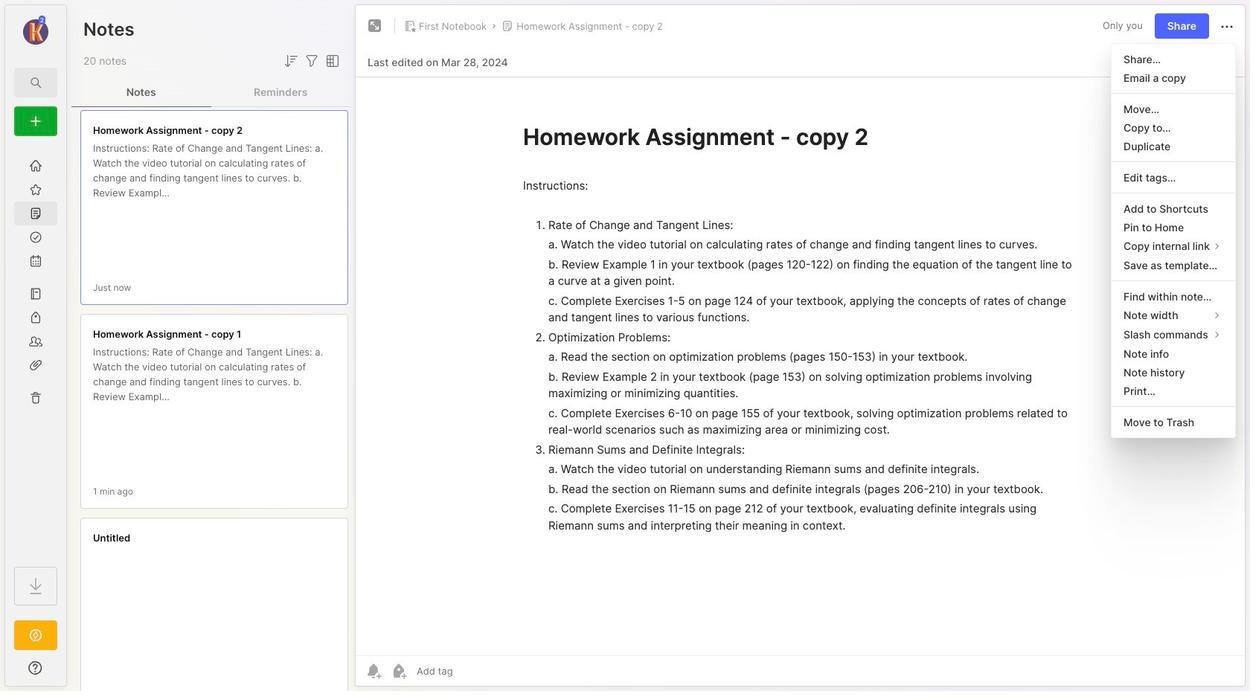 Task type: locate. For each thing, give the bounding box(es) containing it.
tab list
[[71, 77, 351, 107]]

more actions image
[[1219, 18, 1237, 36]]

Copy internal link field
[[1112, 237, 1236, 256]]

Slash commands field
[[1112, 325, 1236, 345]]

tree inside main element
[[5, 145, 66, 554]]

tree
[[5, 145, 66, 554]]

Account field
[[5, 14, 66, 47]]

Note width field
[[1112, 306, 1236, 325]]

add tag image
[[390, 663, 408, 680]]



Task type: describe. For each thing, give the bounding box(es) containing it.
add filters image
[[303, 52, 321, 70]]

add a reminder image
[[365, 663, 383, 680]]

click to expand image
[[65, 664, 76, 682]]

Add filters field
[[303, 52, 321, 70]]

edit search image
[[27, 74, 45, 92]]

Sort options field
[[282, 52, 300, 70]]

More actions field
[[1219, 17, 1237, 36]]

dropdown list menu
[[1112, 50, 1236, 432]]

home image
[[28, 159, 43, 173]]

Note Editor text field
[[356, 77, 1246, 656]]

View options field
[[321, 52, 342, 70]]

upgrade image
[[27, 627, 45, 645]]

main element
[[0, 0, 71, 692]]

Add tag field
[[415, 665, 528, 678]]

expand note image
[[366, 17, 384, 35]]

WHAT'S NEW field
[[5, 657, 66, 680]]

note window element
[[355, 4, 1246, 691]]



Task type: vqa. For each thing, say whether or not it's contained in the screenshot.
Click to expand icon on the bottom left
yes



